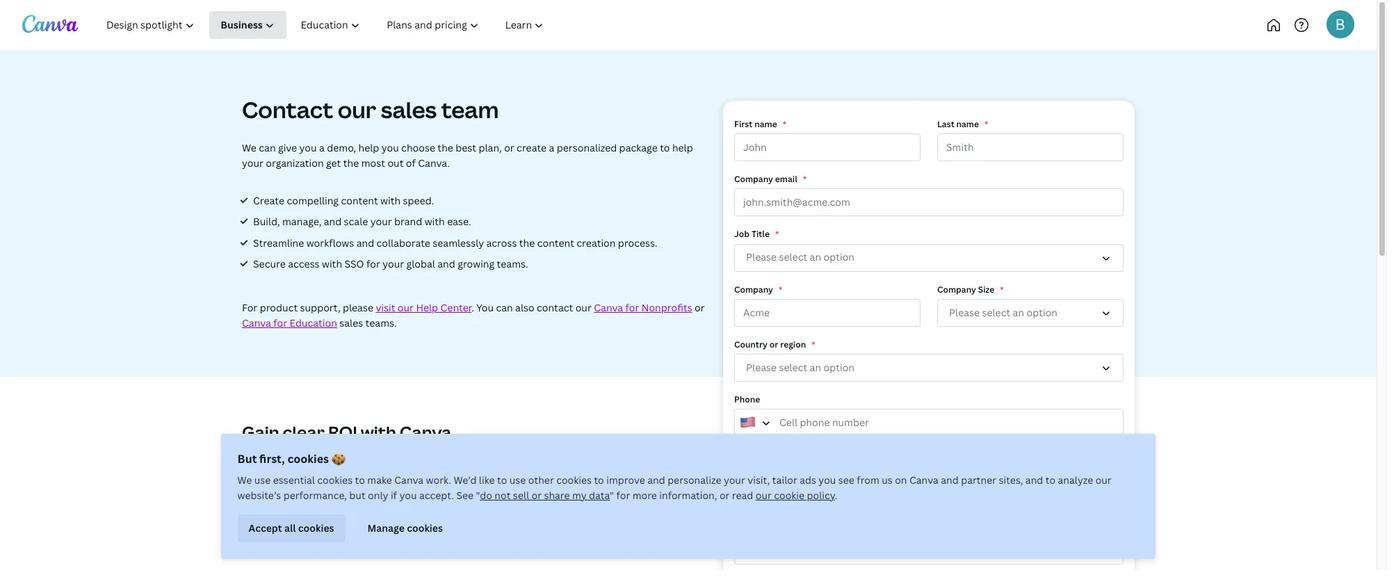 Task type: vqa. For each thing, say whether or not it's contained in the screenshot.
Page 2 -'s Page
no



Task type: describe. For each thing, give the bounding box(es) containing it.
Acme text field
[[735, 299, 921, 327]]

hours
[[273, 498, 300, 511]]

job
[[735, 228, 750, 240]]

analyze
[[1059, 474, 1094, 487]]

first name *
[[735, 118, 787, 130]]

gain
[[242, 421, 279, 444]]

ease.
[[447, 215, 471, 228]]

our right visit
[[398, 301, 414, 314]]

three
[[295, 513, 320, 526]]

on
[[896, 474, 908, 487]]

your inside we can give you a demo, help you choose the best plan, or create a personalized package to help your organization get the most out of canva.
[[242, 157, 264, 170]]

streamline
[[253, 236, 304, 250]]

company for company size
[[938, 284, 977, 295]]

any
[[767, 504, 782, 516]]

John text field
[[735, 134, 921, 162]]

months
[[323, 513, 359, 526]]

1 a from the left
[[319, 141, 325, 154]]

us?
[[973, 504, 987, 516]]

sales inside for product support, please visit our help center . you can also contact our canva for nonprofits or canva for education sales teams.
[[340, 316, 363, 329]]

our right contact
[[576, 301, 592, 314]]

across
[[487, 236, 517, 250]]

product
[[260, 301, 298, 314]]

out
[[388, 157, 404, 170]]

education
[[290, 316, 337, 329]]

contact
[[537, 301, 573, 314]]

1 vertical spatial content
[[538, 236, 575, 250]]

manage,
[[282, 215, 322, 228]]

canva right on
[[910, 474, 939, 487]]

website's
[[238, 489, 282, 502]]

process.
[[618, 236, 658, 250]]

but first, cookies 🍪
[[238, 452, 346, 467]]

top level navigation element
[[95, 11, 603, 39]]

speed.
[[403, 194, 434, 207]]

of inside we can give you a demo, help you choose the best plan, or create a personalized package to help your organization get the most out of canva.
[[406, 157, 416, 170]]

230 hours of design saved in three months
[[273, 463, 386, 526]]

or inside we can give you a demo, help you choose the best plan, or create a personalized package to help your organization get the most out of canva.
[[504, 141, 515, 154]]

an for country or region *
[[810, 361, 822, 374]]

company for company email
[[735, 173, 774, 185]]

Smith text field
[[938, 134, 1124, 162]]

. inside for product support, please visit our help center . you can also contact our canva for nonprofits or canva for education sales teams.
[[472, 301, 474, 314]]

0 horizontal spatial the
[[344, 157, 359, 170]]

john.smith@acme.com text field
[[735, 189, 1124, 217]]

more
[[633, 489, 658, 502]]

accept all cookies button
[[238, 515, 346, 543]]

60% increase in content production in one month
[[430, 463, 519, 542]]

2 vertical spatial the
[[520, 236, 535, 250]]

information
[[808, 504, 857, 516]]

month
[[456, 528, 487, 542]]

canva down for
[[242, 316, 271, 329]]

accept.
[[420, 489, 455, 502]]

but
[[350, 489, 366, 502]]

canva for education link
[[242, 316, 337, 329]]

1 horizontal spatial other
[[784, 504, 806, 516]]

design for 66%
[[633, 498, 664, 511]]

to left analyze
[[1047, 474, 1056, 487]]

for down improve
[[617, 489, 631, 502]]

please select an option button for company size *
[[938, 299, 1124, 327]]

job title *
[[735, 228, 779, 240]]

2 help from the left
[[673, 141, 693, 154]]

company size *
[[938, 284, 1004, 295]]

to up data
[[595, 474, 605, 487]]

our up the demo,
[[338, 95, 377, 125]]

you up organization
[[300, 141, 317, 154]]

do not sell or share my data link
[[481, 489, 611, 502]]

secure access with sso for your global and growing teams.
[[253, 258, 528, 271]]

do not sell or share my data " for more information, or read our cookie policy .
[[481, 489, 838, 502]]

we'd
[[454, 474, 477, 487]]

you
[[477, 301, 494, 314]]

visit,
[[748, 474, 771, 487]]

title
[[752, 228, 770, 240]]

region
[[781, 339, 806, 350]]

or left read
[[720, 489, 730, 502]]

costs
[[604, 513, 629, 526]]

most
[[362, 157, 385, 170]]

in inside 66% reduction in design costs
[[622, 498, 631, 511]]

canva up work.
[[400, 421, 452, 444]]

do
[[481, 489, 493, 502]]

with left us?
[[954, 504, 971, 516]]

personalize
[[668, 474, 722, 487]]

cookies inside button
[[299, 522, 335, 535]]

230
[[305, 463, 355, 499]]

manage cookies button
[[357, 515, 455, 543]]

and up workflows
[[324, 215, 342, 228]]

we use essential cookies to make canva work. we'd like to use other cookies to improve and personalize your visit, tailor ads you see from us on canva and partner sites, and to analyze our website's performance, but only if you accept. see "
[[238, 474, 1113, 502]]

our cookie policy link
[[756, 489, 836, 502]]

you left the would at right
[[859, 504, 874, 516]]

" inside "we use essential cookies to make canva work. we'd like to use other cookies to improve and personalize your visit, tailor ads you see from us on canva and partner sites, and to analyze our website's performance, but only if you accept. see ""
[[477, 489, 481, 502]]

if
[[391, 489, 398, 502]]

policy
[[808, 489, 836, 502]]

manage cookies
[[368, 522, 443, 535]]

🇺🇸
[[740, 413, 757, 432]]

name for first name
[[755, 118, 778, 130]]

you up out
[[382, 141, 399, 154]]

please select an option for job title *
[[746, 251, 855, 264]]

teams. inside for product support, please visit our help center . you can also contact our canva for nonprofits or canva for education sales teams.
[[366, 316, 397, 329]]

your down collaborate
[[383, 258, 404, 271]]

🍪
[[332, 452, 346, 467]]

company email *
[[735, 173, 807, 185]]

access
[[288, 258, 320, 271]]

we for we can give you a demo, help you choose the best plan, or create a personalized package to help your organization get the most out of canva.
[[242, 141, 257, 154]]

but
[[238, 452, 257, 467]]

information,
[[660, 489, 718, 502]]

canva for nonprofits link
[[594, 301, 693, 314]]

and right the sites,
[[1026, 474, 1044, 487]]

* right the region at the bottom
[[812, 339, 816, 350]]

workflows
[[307, 236, 354, 250]]

last name *
[[938, 118, 989, 130]]

* for last name *
[[985, 118, 989, 130]]

roi
[[328, 421, 357, 444]]

1 use from the left
[[255, 474, 271, 487]]

global
[[407, 258, 435, 271]]

1 horizontal spatial .
[[836, 489, 838, 502]]

your right 'scale'
[[371, 215, 392, 228]]

cookies up my
[[557, 474, 592, 487]]

* for company email *
[[803, 173, 807, 185]]

compelling
[[287, 194, 339, 207]]

please select an option for company size *
[[950, 306, 1058, 319]]

and down streamline workflows and collaborate seamlessly across the content creation process.
[[438, 258, 456, 271]]

one
[[499, 513, 516, 526]]

66% reduction in design costs
[[574, 463, 664, 526]]

streamline workflows and collaborate seamlessly across the content creation process.
[[253, 236, 658, 250]]

country or region *
[[735, 339, 816, 350]]

2 use from the left
[[510, 474, 527, 487]]

1 horizontal spatial like
[[902, 504, 917, 516]]

there
[[743, 504, 765, 516]]

and up do not sell or share my data " for more information, or read our cookie policy .
[[648, 474, 666, 487]]

our down the visit,
[[756, 489, 772, 502]]

0 vertical spatial share
[[545, 489, 571, 502]]

personalized
[[557, 141, 617, 154]]

with right roi
[[361, 421, 397, 444]]

company for company
[[735, 284, 774, 295]]

for right sso
[[367, 258, 380, 271]]



Task type: locate. For each thing, give the bounding box(es) containing it.
* for first name *
[[783, 118, 787, 130]]

of up three on the left of the page
[[303, 498, 312, 511]]

option for country or region *
[[824, 361, 855, 374]]

.
[[472, 301, 474, 314], [836, 489, 838, 502]]

use up sell
[[510, 474, 527, 487]]

with left "ease."
[[425, 215, 445, 228]]

visit our help center link
[[376, 301, 472, 314]]

cookies down the 🍪
[[318, 474, 353, 487]]

and
[[324, 215, 342, 228], [357, 236, 374, 250], [438, 258, 456, 271], [648, 474, 666, 487], [942, 474, 960, 487], [1026, 474, 1044, 487]]

can left the give
[[259, 141, 276, 154]]

2 a from the left
[[549, 141, 555, 154]]

package
[[620, 141, 658, 154]]

us
[[883, 474, 893, 487]]

2 " from the left
[[611, 489, 615, 502]]

please select an option for country or region *
[[746, 361, 855, 374]]

our right analyze
[[1097, 474, 1113, 487]]

a
[[319, 141, 325, 154], [549, 141, 555, 154]]

sales up choose
[[381, 95, 437, 125]]

0 vertical spatial sales
[[381, 95, 437, 125]]

please select an option down size
[[950, 306, 1058, 319]]

seamlessly
[[433, 236, 484, 250]]

name for last name
[[957, 118, 980, 130]]

essential
[[274, 474, 315, 487]]

1 horizontal spatial the
[[438, 141, 454, 154]]

cookies
[[288, 452, 329, 467], [318, 474, 353, 487], [557, 474, 592, 487], [299, 522, 335, 535], [407, 522, 443, 535]]

2 vertical spatial select
[[780, 361, 808, 374]]

please for job
[[746, 251, 777, 264]]

get
[[326, 157, 341, 170]]

an for job title *
[[810, 251, 822, 264]]

0 horizontal spatial help
[[359, 141, 379, 154]]

nonprofits
[[642, 301, 693, 314]]

our
[[338, 95, 377, 125], [398, 301, 414, 314], [576, 301, 592, 314], [1097, 474, 1113, 487], [756, 489, 772, 502]]

can right "you"
[[496, 301, 513, 314]]

can inside we can give you a demo, help you choose the best plan, or create a personalized package to help your organization get the most out of canva.
[[259, 141, 276, 154]]

1 vertical spatial .
[[836, 489, 838, 502]]

or
[[504, 141, 515, 154], [695, 301, 705, 314], [770, 339, 779, 350], [532, 489, 542, 502], [720, 489, 730, 502]]

or inside for product support, please visit our help center . you can also contact our canva for nonprofits or canva for education sales teams.
[[695, 301, 705, 314]]

content up one
[[482, 498, 519, 511]]

content left creation
[[538, 236, 575, 250]]

and left partner
[[942, 474, 960, 487]]

select for country or region
[[780, 361, 808, 374]]

2 vertical spatial option
[[824, 361, 855, 374]]

0 vertical spatial we
[[242, 141, 257, 154]]

🇺🇸 button
[[735, 409, 779, 437]]

create compelling content with speed.
[[253, 194, 434, 207]]

you up 'policy'
[[819, 474, 837, 487]]

please select an option button
[[735, 244, 1124, 272]]

0 horizontal spatial "
[[477, 489, 481, 502]]

read
[[733, 489, 754, 502]]

other inside "we use essential cookies to make canva work. we'd like to use other cookies to improve and personalize your visit, tailor ads you see from us on canva and partner sites, and to analyze our website's performance, but only if you accept. see ""
[[529, 474, 555, 487]]

0 horizontal spatial of
[[303, 498, 312, 511]]

2 vertical spatial please
[[746, 361, 777, 374]]

the right across at left
[[520, 236, 535, 250]]

help
[[416, 301, 438, 314]]

ads
[[801, 474, 817, 487]]

1 horizontal spatial "
[[611, 489, 615, 502]]

like right the would at right
[[902, 504, 917, 516]]

make
[[368, 474, 393, 487]]

for down product
[[274, 316, 287, 329]]

clear
[[283, 421, 325, 444]]

brand
[[394, 215, 423, 228]]

last
[[938, 118, 955, 130]]

1 horizontal spatial help
[[673, 141, 693, 154]]

1 vertical spatial please select an option button
[[735, 354, 1124, 382]]

name right last
[[957, 118, 980, 130]]

* right last
[[985, 118, 989, 130]]

is there any other information you would like to share with us?
[[735, 504, 987, 516]]

1 horizontal spatial name
[[957, 118, 980, 130]]

design up months
[[315, 498, 345, 511]]

None text field
[[735, 519, 1124, 565]]

name right first on the right top of page
[[755, 118, 778, 130]]

sell
[[514, 489, 530, 502]]

2 horizontal spatial content
[[538, 236, 575, 250]]

reduction
[[574, 498, 620, 511]]

also
[[516, 301, 535, 314]]

1 vertical spatial option
[[1027, 306, 1058, 319]]

0 vertical spatial select
[[780, 251, 808, 264]]

0 horizontal spatial a
[[319, 141, 325, 154]]

cookies right all
[[299, 522, 335, 535]]

increase
[[430, 498, 469, 511]]

company left size
[[938, 284, 977, 295]]

we up website's
[[238, 474, 252, 487]]

* right title
[[776, 228, 779, 240]]

with up brand
[[381, 194, 401, 207]]

* for company size *
[[1001, 284, 1004, 295]]

please down the company size *
[[950, 306, 980, 319]]

can inside for product support, please visit our help center . you can also contact our canva for nonprofits or canva for education sales teams.
[[496, 301, 513, 314]]

we inside we can give you a demo, help you choose the best plan, or create a personalized package to help your organization get the most out of canva.
[[242, 141, 257, 154]]

please inside dropdown button
[[746, 251, 777, 264]]

in left do on the left bottom
[[471, 498, 480, 511]]

cookies up essential on the bottom
[[288, 452, 329, 467]]

0 vertical spatial an
[[810, 251, 822, 264]]

please select an option button up the cell phone number text box
[[735, 354, 1124, 382]]

0 vertical spatial please select an option
[[746, 251, 855, 264]]

0 horizontal spatial can
[[259, 141, 276, 154]]

give
[[278, 141, 297, 154]]

can
[[259, 141, 276, 154], [496, 301, 513, 314]]

1 vertical spatial of
[[303, 498, 312, 511]]

1 horizontal spatial design
[[633, 498, 664, 511]]

or right sell
[[532, 489, 542, 502]]

with down workflows
[[322, 258, 342, 271]]

content inside 60% increase in content production in one month
[[482, 498, 519, 511]]

* for job title *
[[776, 228, 779, 240]]

build, manage, and scale your brand with ease.
[[253, 215, 471, 228]]

sales down please
[[340, 316, 363, 329]]

our inside "we use essential cookies to make canva work. we'd like to use other cookies to improve and personalize your visit, tailor ads you see from us on canva and partner sites, and to analyze our website's performance, but only if you accept. see ""
[[1097, 474, 1113, 487]]

66%
[[591, 463, 647, 499]]

to right the would at right
[[918, 504, 927, 516]]

like inside "we use essential cookies to make canva work. we'd like to use other cookies to improve and personalize your visit, tailor ads you see from us on canva and partner sites, and to analyze our website's performance, but only if you accept. see ""
[[480, 474, 495, 487]]

the right get
[[344, 157, 359, 170]]

. left "you"
[[472, 301, 474, 314]]

please select an option button for country or region *
[[735, 354, 1124, 382]]

accept
[[249, 522, 283, 535]]

* right size
[[1001, 284, 1004, 295]]

content
[[341, 194, 378, 207], [538, 236, 575, 250], [482, 498, 519, 511]]

a left the demo,
[[319, 141, 325, 154]]

1 help from the left
[[359, 141, 379, 154]]

teams. down visit
[[366, 316, 397, 329]]

other up "do not sell or share my data" link
[[529, 474, 555, 487]]

would
[[876, 504, 901, 516]]

help
[[359, 141, 379, 154], [673, 141, 693, 154]]

help right package
[[673, 141, 693, 154]]

0 horizontal spatial sales
[[340, 316, 363, 329]]

an inside dropdown button
[[810, 251, 822, 264]]

select inside dropdown button
[[780, 251, 808, 264]]

2 vertical spatial please select an option
[[746, 361, 855, 374]]

other down our cookie policy link
[[784, 504, 806, 516]]

design down improve
[[633, 498, 664, 511]]

gain clear roi with canva
[[242, 421, 452, 444]]

visit
[[376, 301, 395, 314]]

0 horizontal spatial .
[[472, 301, 474, 314]]

an for company size *
[[1013, 306, 1025, 319]]

name
[[755, 118, 778, 130], [957, 118, 980, 130]]

please down title
[[746, 251, 777, 264]]

2 horizontal spatial the
[[520, 236, 535, 250]]

* up acme "text field"
[[779, 284, 783, 295]]

1 vertical spatial select
[[983, 306, 1011, 319]]

creation
[[577, 236, 616, 250]]

canva up if
[[395, 474, 424, 487]]

content up build, manage, and scale your brand with ease.
[[341, 194, 378, 207]]

support,
[[300, 301, 341, 314]]

of inside the 230 hours of design saved in three months
[[303, 498, 312, 511]]

1 horizontal spatial content
[[482, 498, 519, 511]]

share left us?
[[929, 504, 952, 516]]

other
[[529, 474, 555, 487], [784, 504, 806, 516]]

like
[[480, 474, 495, 487], [902, 504, 917, 516]]

1 vertical spatial please
[[950, 306, 980, 319]]

in inside the 230 hours of design saved in three months
[[378, 498, 386, 511]]

your up create
[[242, 157, 264, 170]]

0 vertical spatial option
[[824, 251, 855, 264]]

cookies down "increase"
[[407, 522, 443, 535]]

0 vertical spatial other
[[529, 474, 555, 487]]

1 vertical spatial other
[[784, 504, 806, 516]]

we left the give
[[242, 141, 257, 154]]

1 design from the left
[[315, 498, 345, 511]]

1 vertical spatial teams.
[[366, 316, 397, 329]]

or left the region at the bottom
[[770, 339, 779, 350]]

company
[[735, 173, 774, 185], [735, 284, 774, 295], [938, 284, 977, 295]]

plan,
[[479, 141, 502, 154]]

scale
[[344, 215, 368, 228]]

sales
[[381, 95, 437, 125], [340, 316, 363, 329]]

country
[[735, 339, 768, 350]]

with
[[381, 194, 401, 207], [425, 215, 445, 228], [322, 258, 342, 271], [361, 421, 397, 444], [954, 504, 971, 516]]

* right email
[[803, 173, 807, 185]]

0 vertical spatial please select an option button
[[938, 299, 1124, 327]]

we can give you a demo, help you choose the best plan, or create a personalized package to help your organization get the most out of canva.
[[242, 141, 693, 170]]

accept all cookies
[[249, 522, 335, 535]]

option inside dropdown button
[[824, 251, 855, 264]]

1 horizontal spatial use
[[510, 474, 527, 487]]

option
[[824, 251, 855, 264], [1027, 306, 1058, 319], [824, 361, 855, 374]]

2 vertical spatial content
[[482, 498, 519, 511]]

please down "country"
[[746, 361, 777, 374]]

performance,
[[284, 489, 347, 502]]

0 horizontal spatial share
[[545, 489, 571, 502]]

select for company size
[[983, 306, 1011, 319]]

select down size
[[983, 306, 1011, 319]]

or right 'plan,'
[[504, 141, 515, 154]]

1 horizontal spatial a
[[549, 141, 555, 154]]

please for country
[[746, 361, 777, 374]]

like up do on the left bottom
[[480, 474, 495, 487]]

design for 230
[[315, 498, 345, 511]]

1 vertical spatial please select an option
[[950, 306, 1058, 319]]

0 vertical spatial content
[[341, 194, 378, 207]]

1 horizontal spatial can
[[496, 301, 513, 314]]

for left nonprofits
[[626, 301, 640, 314]]

1 name from the left
[[755, 118, 778, 130]]

1 vertical spatial can
[[496, 301, 513, 314]]

canva.
[[418, 157, 450, 170]]

1 vertical spatial the
[[344, 157, 359, 170]]

" right the see
[[477, 489, 481, 502]]

1 vertical spatial we
[[238, 474, 252, 487]]

first,
[[260, 452, 285, 467]]

use up website's
[[255, 474, 271, 487]]

company *
[[735, 284, 783, 295]]

to right package
[[660, 141, 670, 154]]

select for job title
[[780, 251, 808, 264]]

data
[[590, 489, 611, 502]]

in left one
[[488, 513, 496, 526]]

please select an option down title
[[746, 251, 855, 264]]

0 vertical spatial please
[[746, 251, 777, 264]]

0 vertical spatial of
[[406, 157, 416, 170]]

0 vertical spatial like
[[480, 474, 495, 487]]

1 vertical spatial sales
[[340, 316, 363, 329]]

0 vertical spatial .
[[472, 301, 474, 314]]

company left email
[[735, 173, 774, 185]]

option for job title *
[[824, 251, 855, 264]]

to up but
[[356, 474, 365, 487]]

the up 'canva.'
[[438, 141, 454, 154]]

please for company
[[950, 306, 980, 319]]

best
[[456, 141, 477, 154]]

0 horizontal spatial name
[[755, 118, 778, 130]]

select up company *
[[780, 251, 808, 264]]

1 vertical spatial an
[[1013, 306, 1025, 319]]

only
[[368, 489, 389, 502]]

option for company size *
[[1027, 306, 1058, 319]]

0 vertical spatial teams.
[[497, 258, 528, 271]]

of right out
[[406, 157, 416, 170]]

to up not
[[498, 474, 508, 487]]

0 horizontal spatial other
[[529, 474, 555, 487]]

select down the region at the bottom
[[780, 361, 808, 374]]

teams. down across at left
[[497, 258, 528, 271]]

design inside the 230 hours of design saved in three months
[[315, 498, 345, 511]]

1 horizontal spatial of
[[406, 157, 416, 170]]

to inside we can give you a demo, help you choose the best plan, or create a personalized package to help your organization get the most out of canva.
[[660, 141, 670, 154]]

0 horizontal spatial teams.
[[366, 316, 397, 329]]

tailor
[[773, 474, 798, 487]]

0 horizontal spatial content
[[341, 194, 378, 207]]

1 vertical spatial like
[[902, 504, 917, 516]]

cookies inside button
[[407, 522, 443, 535]]

0 horizontal spatial use
[[255, 474, 271, 487]]

a right create
[[549, 141, 555, 154]]

canva right contact
[[594, 301, 623, 314]]

size
[[979, 284, 995, 295]]

0 vertical spatial the
[[438, 141, 454, 154]]

you right if
[[400, 489, 417, 502]]

your inside "we use essential cookies to make canva work. we'd like to use other cookies to improve and personalize your visit, tailor ads you see from us on canva and partner sites, and to analyze our website's performance, but only if you accept. see ""
[[724, 474, 746, 487]]

contact
[[242, 95, 333, 125]]

cookie
[[775, 489, 805, 502]]

is
[[735, 504, 741, 516]]

2 vertical spatial an
[[810, 361, 822, 374]]

1 vertical spatial share
[[929, 504, 952, 516]]

1 horizontal spatial teams.
[[497, 258, 528, 271]]

please select an option inside dropdown button
[[746, 251, 855, 264]]

create
[[253, 194, 285, 207]]

2 design from the left
[[633, 498, 664, 511]]

2 name from the left
[[957, 118, 980, 130]]

center
[[441, 301, 472, 314]]

contact our sales team
[[242, 95, 499, 125]]

my
[[573, 489, 587, 502]]

1 " from the left
[[477, 489, 481, 502]]

email
[[776, 173, 798, 185]]

0 horizontal spatial like
[[480, 474, 495, 487]]

0 horizontal spatial design
[[315, 498, 345, 511]]

sites,
[[1000, 474, 1024, 487]]

in left if
[[378, 498, 386, 511]]

please
[[746, 251, 777, 264], [950, 306, 980, 319], [746, 361, 777, 374]]

share left my
[[545, 489, 571, 502]]

. up information
[[836, 489, 838, 502]]

for product support, please visit our help center . you can also contact our canva for nonprofits or canva for education sales teams.
[[242, 301, 705, 329]]

please
[[343, 301, 374, 314]]

* right first on the right top of page
[[783, 118, 787, 130]]

to
[[660, 141, 670, 154], [356, 474, 365, 487], [498, 474, 508, 487], [595, 474, 605, 487], [1047, 474, 1056, 487], [918, 504, 927, 516]]

design
[[315, 498, 345, 511], [633, 498, 664, 511]]

0 vertical spatial can
[[259, 141, 276, 154]]

we inside "we use essential cookies to make canva work. we'd like to use other cookies to improve and personalize your visit, tailor ads you see from us on canva and partner sites, and to analyze our website's performance, but only if you accept. see ""
[[238, 474, 252, 487]]

1 horizontal spatial sales
[[381, 95, 437, 125]]

and down build, manage, and scale your brand with ease.
[[357, 236, 374, 250]]

1 horizontal spatial share
[[929, 504, 952, 516]]

build,
[[253, 215, 280, 228]]

we for we use essential cookies to make canva work. we'd like to use other cookies to improve and personalize your visit, tailor ads you see from us on canva and partner sites, and to analyze our website's performance, but only if you accept. see "
[[238, 474, 252, 487]]

design inside 66% reduction in design costs
[[633, 498, 664, 511]]

Cell phone number text field
[[735, 409, 1124, 437]]

please select an option button down size
[[938, 299, 1124, 327]]



